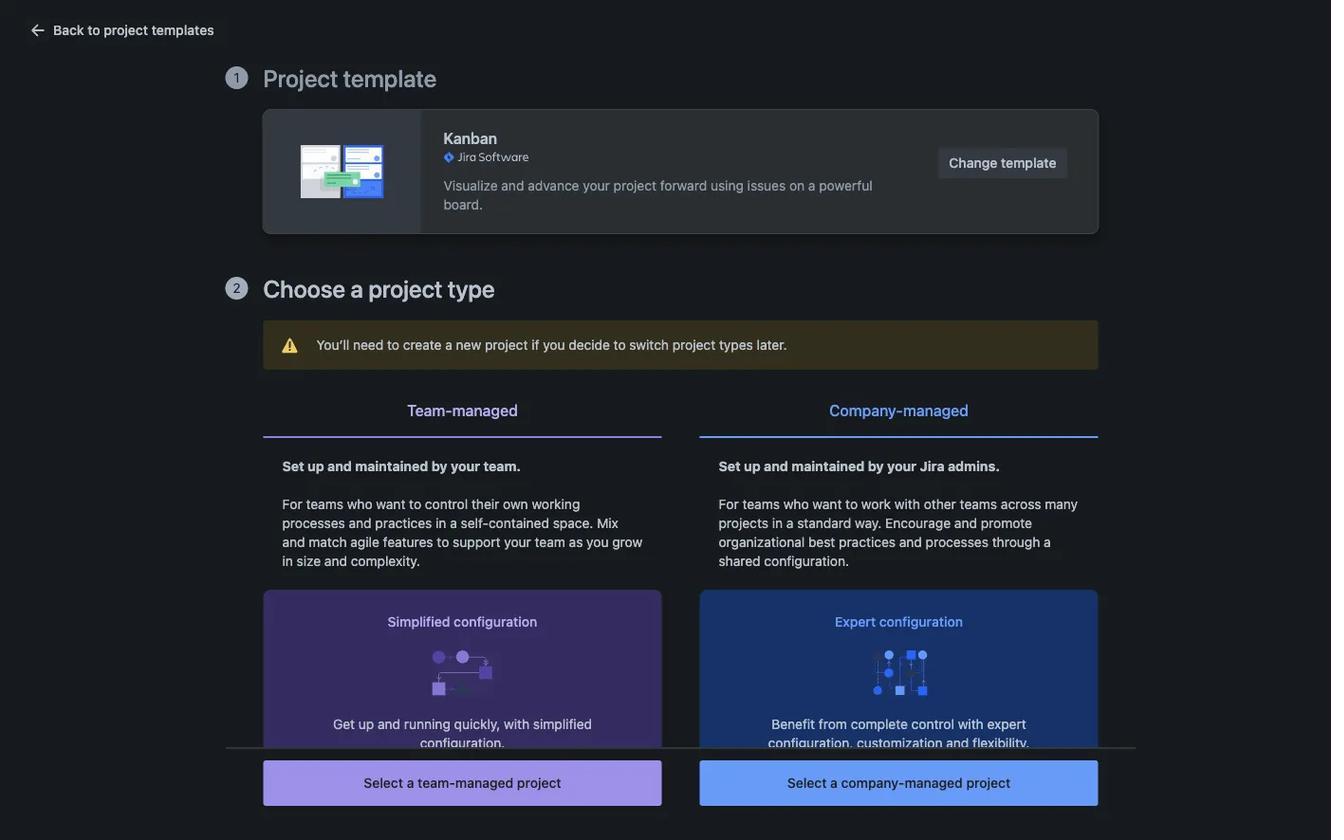 Task type: locate. For each thing, give the bounding box(es) containing it.
configuration. down best
[[764, 554, 849, 569]]

jira for set up and maintained by your jira admins
[[910, 792, 932, 808]]

managed up set on the bottom
[[455, 776, 514, 791]]

set up and maintained by your team.
[[282, 459, 521, 474]]

want up standard
[[813, 497, 842, 512]]

1 vertical spatial template
[[1001, 155, 1057, 171]]

on
[[790, 178, 805, 194], [333, 792, 348, 808]]

switch
[[630, 337, 669, 353]]

team-
[[508, 231, 547, 246], [407, 402, 452, 420]]

working
[[532, 497, 580, 512]]

1 horizontal spatial processes
[[926, 535, 989, 550]]

template right change
[[1001, 155, 1057, 171]]

2 horizontal spatial in
[[772, 516, 783, 531]]

benefit from complete control with expert configuration, customization and flexibility.
[[768, 717, 1030, 752]]

managed for team-managed
[[452, 402, 518, 420]]

team left can
[[382, 792, 413, 808]]

1 teams from the left
[[306, 497, 343, 512]]

your inside for teams who want to control their own working processes and practices in a self-contained space. mix and match agile features to support your team as you grow in size and complexity.
[[504, 535, 531, 550]]

types
[[719, 337, 753, 353]]

maintain
[[510, 792, 562, 808]]

1 vertical spatial you
[[587, 535, 609, 550]]

and left running
[[378, 717, 401, 733]]

1 horizontal spatial want
[[813, 497, 842, 512]]

practices down way.
[[839, 535, 896, 550]]

configuration right expert
[[880, 614, 963, 630]]

0 horizontal spatial for
[[282, 497, 302, 512]]

1 vertical spatial team-
[[407, 402, 452, 420]]

you'll need to create a new project if you decide to switch project types later.
[[316, 337, 787, 353]]

managed up team.
[[452, 402, 518, 420]]

expert
[[987, 717, 1027, 733]]

select down configuration,
[[787, 776, 827, 791]]

2 horizontal spatial with
[[958, 717, 984, 733]]

simplified configuration
[[388, 614, 537, 630]]

to
[[88, 22, 100, 38], [387, 337, 400, 353], [614, 337, 626, 353], [409, 497, 421, 512], [846, 497, 858, 512], [437, 535, 449, 550]]

banner
[[0, 0, 1331, 53]]

1 want from the left
[[376, 497, 406, 512]]

team- for team-managed
[[407, 402, 452, 420]]

0 vertical spatial control
[[425, 497, 468, 512]]

1 horizontal spatial teams
[[743, 497, 780, 512]]

2 vertical spatial jira
[[910, 792, 932, 808]]

who for company-managed
[[784, 497, 809, 512]]

configuration. inside get up and running quickly, with simplified configuration.
[[420, 736, 505, 752]]

managed inside 'button'
[[455, 776, 514, 791]]

managed down the advance at left top
[[547, 231, 604, 246]]

1 horizontal spatial with
[[895, 497, 920, 512]]

select inside 'button'
[[364, 776, 403, 791]]

a left powerful
[[808, 178, 816, 194]]

maintained up features
[[355, 459, 428, 474]]

jira up other
[[920, 459, 945, 474]]

0 horizontal spatial who
[[347, 497, 373, 512]]

practices inside for teams who want to work with other teams across many projects in a standard way. encourage and promote organizational best practices and processes through a shared configuration.
[[839, 535, 896, 550]]

clear image
[[441, 140, 456, 156]]

teams up the match
[[306, 497, 343, 512]]

a up anyone on your team can set up and maintain
[[407, 776, 414, 791]]

with up encourage
[[895, 497, 920, 512]]

and
[[501, 178, 524, 194], [328, 459, 352, 474], [764, 459, 788, 474], [349, 516, 372, 531], [955, 516, 977, 531], [282, 535, 305, 550], [899, 535, 922, 550], [324, 554, 347, 569], [378, 717, 401, 733], [946, 736, 969, 752], [484, 792, 507, 808], [763, 792, 786, 808]]

2
[[233, 280, 241, 296]]

a up set up and maintained by your jira admins
[[830, 776, 838, 791]]

0 horizontal spatial teams
[[306, 497, 343, 512]]

maintained for team-managed
[[355, 459, 428, 474]]

business
[[608, 231, 662, 246]]

management
[[334, 141, 403, 154]]

0 horizontal spatial team-
[[407, 402, 452, 420]]

1 horizontal spatial control
[[912, 717, 955, 733]]

0 horizontal spatial practices
[[375, 516, 432, 531]]

0 vertical spatial team-
[[508, 231, 547, 246]]

2 for from the left
[[719, 497, 739, 512]]

and left the advance at left top
[[501, 178, 524, 194]]

size
[[297, 554, 321, 569]]

0 vertical spatial you
[[543, 337, 565, 353]]

your
[[583, 178, 610, 194], [451, 459, 480, 474], [887, 459, 917, 474], [504, 535, 531, 550], [352, 792, 379, 808], [879, 792, 906, 808]]

project up maintain on the bottom left
[[517, 776, 561, 791]]

want for team-managed
[[376, 497, 406, 512]]

control
[[425, 497, 468, 512], [912, 717, 955, 733]]

visualize
[[444, 178, 498, 194]]

to left support on the bottom of the page
[[437, 535, 449, 550]]

managed for team-managed business
[[547, 231, 604, 246]]

and up 'projects' on the right
[[764, 459, 788, 474]]

by up work at right
[[868, 459, 884, 474]]

your down contained
[[504, 535, 531, 550]]

1 horizontal spatial configuration.
[[764, 554, 849, 569]]

choose
[[263, 274, 345, 303]]

as
[[569, 535, 583, 550]]

team inside for teams who want to control their own working processes and practices in a self-contained space. mix and match agile features to support your team as you grow in size and complexity.
[[535, 535, 565, 550]]

2 teams from the left
[[743, 497, 780, 512]]

0 vertical spatial configuration.
[[764, 554, 849, 569]]

for teams who want to work with other teams across many projects in a standard way. encourage and promote organizational best practices and processes through a shared configuration.
[[719, 497, 1078, 569]]

for inside for teams who want to control their own working processes and practices in a self-contained space. mix and match agile features to support your team as you grow in size and complexity.
[[282, 497, 302, 512]]

0 horizontal spatial configuration.
[[420, 736, 505, 752]]

managed up admins.
[[903, 402, 969, 420]]

0 horizontal spatial select
[[364, 776, 403, 791]]

many
[[1045, 497, 1078, 512]]

admins.
[[948, 459, 1000, 474]]

select inside button
[[787, 776, 827, 791]]

space.
[[553, 516, 594, 531]]

2 who from the left
[[784, 497, 809, 512]]

0 vertical spatial processes
[[282, 516, 345, 531]]

project up the admins
[[966, 776, 1011, 791]]

select for select a team-managed project
[[364, 776, 403, 791]]

admins
[[935, 792, 980, 808]]

maintained up standard
[[792, 459, 865, 474]]

0 horizontal spatial on
[[333, 792, 348, 808]]

want
[[376, 497, 406, 512], [813, 497, 842, 512]]

team- down type
[[508, 231, 547, 246]]

want inside for teams who want to control their own working processes and practices in a self-contained space. mix and match agile features to support your team as you grow in size and complexity.
[[376, 497, 406, 512]]

who up agile
[[347, 497, 373, 512]]

jira software image
[[49, 15, 177, 37], [49, 15, 177, 37], [444, 150, 915, 165], [444, 150, 529, 165]]

template inside button
[[1001, 155, 1057, 171]]

team left as on the left bottom of the page
[[535, 535, 565, 550]]

configuration for team-
[[454, 614, 537, 630]]

1 vertical spatial team
[[382, 792, 413, 808]]

your right the advance at left top
[[583, 178, 610, 194]]

processes up the match
[[282, 516, 345, 531]]

for for team-managed
[[282, 497, 302, 512]]

Search field
[[971, 11, 1161, 41]]

1 horizontal spatial in
[[436, 516, 446, 531]]

a inside 'button'
[[407, 776, 414, 791]]

team
[[535, 535, 565, 550], [382, 792, 413, 808]]

0 vertical spatial team
[[535, 535, 565, 550]]

set
[[442, 792, 461, 808]]

1 horizontal spatial on
[[790, 178, 805, 194]]

quickly,
[[454, 717, 500, 733]]

project down gtms
[[369, 274, 443, 303]]

1 vertical spatial configuration.
[[420, 736, 505, 752]]

configuration. inside for teams who want to work with other teams across many projects in a standard way. encourage and promote organizational best practices and processes through a shared configuration.
[[764, 554, 849, 569]]

configuration. down "quickly,"
[[420, 736, 505, 752]]

your right anyone
[[352, 792, 379, 808]]

1 vertical spatial control
[[912, 717, 955, 733]]

type
[[508, 191, 539, 207]]

select
[[364, 776, 403, 791], [787, 776, 827, 791]]

0 vertical spatial on
[[790, 178, 805, 194]]

you down mix
[[587, 535, 609, 550]]

1 who from the left
[[347, 497, 373, 512]]

type
[[448, 274, 495, 303]]

0 horizontal spatial want
[[376, 497, 406, 512]]

processes inside for teams who want to control their own working processes and practices in a self-contained space. mix and match agile features to support your team as you grow in size and complexity.
[[282, 516, 345, 531]]

to right back
[[88, 22, 100, 38]]

company-
[[829, 402, 903, 420]]

0 vertical spatial template
[[343, 64, 437, 92]]

2 horizontal spatial teams
[[960, 497, 997, 512]]

to left work at right
[[846, 497, 858, 512]]

set up and maintained by your jira admins
[[720, 792, 980, 808]]

0 horizontal spatial control
[[425, 497, 468, 512]]

0 horizontal spatial configuration
[[454, 614, 537, 630]]

on inside visualize and advance your project forward using issues on a powerful board.
[[790, 178, 805, 194]]

lead
[[759, 191, 790, 207]]

configuration right simplified
[[454, 614, 537, 630]]

to right the need
[[387, 337, 400, 353]]

for up 'projects' on the right
[[719, 497, 739, 512]]

teams inside for teams who want to control their own working processes and practices in a self-contained space. mix and match agile features to support your team as you grow in size and complexity.
[[306, 497, 343, 512]]

3 teams from the left
[[960, 497, 997, 512]]

1 horizontal spatial configuration
[[880, 614, 963, 630]]

project left forward
[[614, 178, 657, 194]]

on right anyone
[[333, 792, 348, 808]]

2 configuration from the left
[[880, 614, 963, 630]]

up for get up and running quickly, with simplified configuration.
[[359, 717, 374, 733]]

for
[[282, 497, 302, 512], [719, 497, 739, 512]]

in left size
[[282, 554, 293, 569]]

with inside benefit from complete control with expert configuration, customization and flexibility.
[[958, 717, 984, 733]]

want down set up and maintained by your team. in the left of the page
[[376, 497, 406, 512]]

open image
[[460, 137, 483, 159]]

1 horizontal spatial select
[[787, 776, 827, 791]]

and down configuration,
[[763, 792, 786, 808]]

by down team-managed
[[432, 459, 448, 474]]

0 horizontal spatial you
[[543, 337, 565, 353]]

1 horizontal spatial who
[[784, 497, 809, 512]]

practices up features
[[375, 516, 432, 531]]

with
[[895, 497, 920, 512], [504, 717, 530, 733], [958, 717, 984, 733]]

a left self-
[[450, 516, 457, 531]]

1 horizontal spatial team-
[[508, 231, 547, 246]]

team-
[[418, 776, 455, 791]]

1 horizontal spatial you
[[587, 535, 609, 550]]

select a team-managed project button
[[263, 761, 662, 807]]

1 for from the left
[[282, 497, 302, 512]]

set up and maintained by your jira admins.
[[719, 459, 1000, 474]]

with up flexibility. on the bottom
[[958, 717, 984, 733]]

forward
[[660, 178, 707, 194]]

jira
[[281, 141, 300, 154], [920, 459, 945, 474], [910, 792, 932, 808]]

a right choose
[[351, 274, 363, 303]]

1 vertical spatial processes
[[926, 535, 989, 550]]

powerful
[[819, 178, 873, 194]]

select up anyone on your team can set up and maintain
[[364, 776, 403, 791]]

a left 'new'
[[445, 337, 453, 353]]

and up size
[[282, 535, 305, 550]]

to left switch
[[614, 337, 626, 353]]

who inside for teams who want to work with other teams across many projects in a standard way. encourage and promote organizational best practices and processes through a shared configuration.
[[784, 497, 809, 512]]

template for project template
[[343, 64, 437, 92]]

team- up set up and maintained by your team. in the left of the page
[[407, 402, 452, 420]]

up for set up and maintained by your jira admins
[[744, 792, 759, 808]]

anyone
[[283, 792, 329, 808]]

you
[[543, 337, 565, 353], [587, 535, 609, 550]]

and left flexibility. on the bottom
[[946, 736, 969, 752]]

for teams who want to control their own working processes and practices in a self-contained space. mix and match agile features to support your team as you grow in size and complexity.
[[282, 497, 643, 569]]

1 configuration from the left
[[454, 614, 537, 630]]

template for change template
[[1001, 155, 1057, 171]]

0 horizontal spatial processes
[[282, 516, 345, 531]]

change template button
[[938, 148, 1068, 178]]

for for company-managed
[[719, 497, 739, 512]]

set for company-managed
[[719, 459, 741, 474]]

0 horizontal spatial in
[[282, 554, 293, 569]]

and inside benefit from complete control with expert configuration, customization and flexibility.
[[946, 736, 969, 752]]

1 select from the left
[[364, 776, 403, 791]]

0 horizontal spatial with
[[504, 717, 530, 733]]

0 vertical spatial jira
[[281, 141, 300, 154]]

in left self-
[[436, 516, 446, 531]]

0 vertical spatial practices
[[375, 516, 432, 531]]

practices
[[375, 516, 432, 531], [839, 535, 896, 550]]

on right issues
[[790, 178, 805, 194]]

templates image
[[27, 19, 49, 42]]

control up customization
[[912, 717, 955, 733]]

1 vertical spatial jira
[[920, 459, 945, 474]]

encourage
[[885, 516, 951, 531]]

jira down select a company-managed project
[[910, 792, 932, 808]]

teams up promote at the bottom right of page
[[960, 497, 997, 512]]

for inside for teams who want to work with other teams across many projects in a standard way. encourage and promote organizational best practices and processes through a shared configuration.
[[719, 497, 739, 512]]

get
[[333, 717, 355, 733]]

anyone on your team can set up and maintain
[[283, 792, 562, 808]]

visualize and advance your project forward using issues on a powerful board.
[[444, 178, 873, 213]]

teams
[[306, 497, 343, 512], [743, 497, 780, 512], [960, 497, 997, 512]]

back to project templates button
[[15, 15, 226, 46]]

control up self-
[[425, 497, 468, 512]]

up
[[308, 459, 324, 474], [744, 459, 761, 474], [359, 717, 374, 733], [465, 792, 480, 808], [744, 792, 759, 808]]

up for set up and maintained by your jira admins.
[[744, 459, 761, 474]]

choose a project type
[[263, 274, 495, 303]]

in inside for teams who want to work with other teams across many projects in a standard way. encourage and promote organizational best practices and processes through a shared configuration.
[[772, 516, 783, 531]]

0 horizontal spatial template
[[343, 64, 437, 92]]

a up organizational
[[787, 516, 794, 531]]

1 horizontal spatial template
[[1001, 155, 1057, 171]]

1 vertical spatial practices
[[839, 535, 896, 550]]

1 horizontal spatial team
[[535, 535, 565, 550]]

features
[[383, 535, 433, 550]]

managed up the admins
[[905, 776, 963, 791]]

new
[[456, 337, 481, 353]]

want inside for teams who want to work with other teams across many projects in a standard way. encourage and promote organizational best practices and processes through a shared configuration.
[[813, 497, 842, 512]]

agile
[[350, 535, 379, 550]]

a inside for teams who want to control their own working processes and practices in a self-contained space. mix and match agile features to support your team as you grow in size and complexity.
[[450, 516, 457, 531]]

template up management
[[343, 64, 437, 92]]

team- for team-managed business
[[508, 231, 547, 246]]

2 select from the left
[[787, 776, 827, 791]]

simplified
[[533, 717, 592, 733]]

teams for team-
[[306, 497, 343, 512]]

1 horizontal spatial for
[[719, 497, 739, 512]]

teams up 'projects' on the right
[[743, 497, 780, 512]]

2 want from the left
[[813, 497, 842, 512]]

jira left "work"
[[281, 141, 300, 154]]

processes down other
[[926, 535, 989, 550]]

company-managed
[[829, 402, 969, 420]]

for up size
[[282, 497, 302, 512]]

with right "quickly,"
[[504, 717, 530, 733]]

who inside for teams who want to control their own working processes and practices in a self-contained space. mix and match agile features to support your team as you grow in size and complexity.
[[347, 497, 373, 512]]

using
[[711, 178, 744, 194]]

up inside get up and running quickly, with simplified configuration.
[[359, 717, 374, 733]]

processes inside for teams who want to work with other teams across many projects in a standard way. encourage and promote organizational best practices and processes through a shared configuration.
[[926, 535, 989, 550]]

complete
[[851, 717, 908, 733]]

primary element
[[11, 0, 971, 53]]

expert
[[835, 614, 876, 630]]

change template
[[949, 155, 1057, 171]]

who up standard
[[784, 497, 809, 512]]

1 horizontal spatial practices
[[839, 535, 896, 550]]

in up organizational
[[772, 516, 783, 531]]

you right if
[[543, 337, 565, 353]]



Task type: describe. For each thing, give the bounding box(es) containing it.
maintained for company-managed
[[792, 459, 865, 474]]

you'll
[[316, 337, 349, 353]]

other
[[924, 497, 956, 512]]

clear image
[[407, 140, 422, 156]]

by for team-
[[432, 459, 448, 474]]

by down the company-
[[860, 792, 875, 808]]

key
[[358, 191, 381, 207]]

board.
[[444, 197, 483, 213]]

1
[[234, 70, 240, 85]]

0 horizontal spatial team
[[382, 792, 413, 808]]

your inside visualize and advance your project forward using issues on a powerful board.
[[583, 178, 610, 194]]

in for team-
[[436, 516, 446, 531]]

decide
[[569, 337, 610, 353]]

lead button
[[752, 189, 812, 210]]

shared
[[719, 554, 761, 569]]

team.
[[484, 459, 521, 474]]

your left team.
[[451, 459, 480, 474]]

promote
[[981, 516, 1033, 531]]

managed for company-managed
[[903, 402, 969, 420]]

jira work management
[[281, 141, 403, 154]]

simplified
[[388, 614, 450, 630]]

key button
[[350, 189, 403, 210]]

project left types
[[673, 337, 716, 353]]

a inside visualize and advance your project forward using issues on a powerful board.
[[808, 178, 816, 194]]

across
[[1001, 497, 1041, 512]]

project left if
[[485, 337, 528, 353]]

maintained down the company-
[[789, 792, 857, 808]]

in for company-
[[772, 516, 783, 531]]

through
[[992, 535, 1040, 550]]

managed inside button
[[905, 776, 963, 791]]

a inside button
[[830, 776, 838, 791]]

their
[[472, 497, 499, 512]]

set for team-managed
[[282, 459, 304, 474]]

running
[[404, 717, 451, 733]]

to up features
[[409, 497, 421, 512]]

and down other
[[955, 516, 977, 531]]

projects
[[719, 516, 769, 531]]

templates
[[152, 22, 214, 38]]

configuration for company-
[[880, 614, 963, 630]]

get up and running quickly, with simplified configuration.
[[333, 717, 592, 752]]

expert configuration
[[835, 614, 963, 630]]

gtms
[[358, 231, 395, 246]]

work
[[303, 141, 331, 154]]

who for team-managed
[[347, 497, 373, 512]]

teams for company-
[[743, 497, 780, 512]]

customization
[[857, 736, 943, 752]]

match
[[309, 535, 347, 550]]

back to project templates
[[53, 22, 214, 38]]

advance
[[528, 178, 579, 194]]

and inside get up and running quickly, with simplified configuration.
[[378, 717, 401, 733]]

select a company-managed project button
[[700, 761, 1098, 807]]

and up the match
[[328, 459, 352, 474]]

select a team-managed project
[[364, 776, 561, 791]]

contained
[[489, 516, 549, 531]]

jira for set up and maintained by your jira admins.
[[920, 459, 945, 474]]

self-
[[461, 516, 489, 531]]

standard
[[797, 516, 852, 531]]

complexity.
[[351, 554, 420, 569]]

you inside for teams who want to control their own working processes and practices in a self-contained space. mix and match agile features to support your team as you grow in size and complexity.
[[587, 535, 609, 550]]

project inside visualize and advance your project forward using issues on a powerful board.
[[614, 178, 657, 194]]

organizational
[[719, 535, 805, 550]]

and down the match
[[324, 554, 347, 569]]

1 vertical spatial on
[[333, 792, 348, 808]]

want for company-managed
[[813, 497, 842, 512]]

your down select a company-managed project
[[879, 792, 906, 808]]

and up agile
[[349, 516, 372, 531]]

practices inside for teams who want to control their own working processes and practices in a self-contained space. mix and match agile features to support your team as you grow in size and complexity.
[[375, 516, 432, 531]]

can
[[416, 792, 438, 808]]

need
[[353, 337, 384, 353]]

project left templates
[[104, 22, 148, 38]]

later.
[[757, 337, 787, 353]]

select for select a company-managed project
[[787, 776, 827, 791]]

team-managed
[[407, 402, 518, 420]]

a right through
[[1044, 535, 1051, 550]]

way.
[[855, 516, 882, 531]]

select a company-managed project
[[787, 776, 1011, 791]]

project
[[263, 64, 338, 92]]

grow
[[612, 535, 643, 550]]

change
[[949, 155, 998, 171]]

best
[[809, 535, 835, 550]]

control inside benefit from complete control with expert configuration, customization and flexibility.
[[912, 717, 955, 733]]

if
[[532, 337, 539, 353]]

configuration,
[[768, 736, 853, 752]]

and inside visualize and advance your project forward using issues on a powerful board.
[[501, 178, 524, 194]]

support
[[453, 535, 501, 550]]

project template
[[263, 64, 437, 92]]

with inside get up and running quickly, with simplified configuration.
[[504, 717, 530, 733]]

team-managed business
[[508, 231, 662, 246]]

mix
[[597, 516, 619, 531]]

kanban
[[444, 130, 497, 148]]

and down select a team-managed project
[[484, 792, 507, 808]]

benefit
[[772, 717, 815, 733]]

control inside for teams who want to control their own working processes and practices in a self-contained space. mix and match agile features to support your team as you grow in size and complexity.
[[425, 497, 468, 512]]

to inside for teams who want to work with other teams across many projects in a standard way. encourage and promote organizational best practices and processes through a shared configuration.
[[846, 497, 858, 512]]

project inside 'button'
[[517, 776, 561, 791]]

to inside the back to project templates button
[[88, 22, 100, 38]]

with inside for teams who want to work with other teams across many projects in a standard way. encourage and promote organizational best practices and processes through a shared configuration.
[[895, 497, 920, 512]]

from
[[819, 717, 847, 733]]

up for set up and maintained by your team.
[[308, 459, 324, 474]]

and down encourage
[[899, 535, 922, 550]]

flexibility.
[[973, 736, 1030, 752]]

by for company-
[[868, 459, 884, 474]]

your up work at right
[[887, 459, 917, 474]]

back
[[53, 22, 84, 38]]



Task type: vqa. For each thing, say whether or not it's contained in the screenshot.
"Your" within the People element
no



